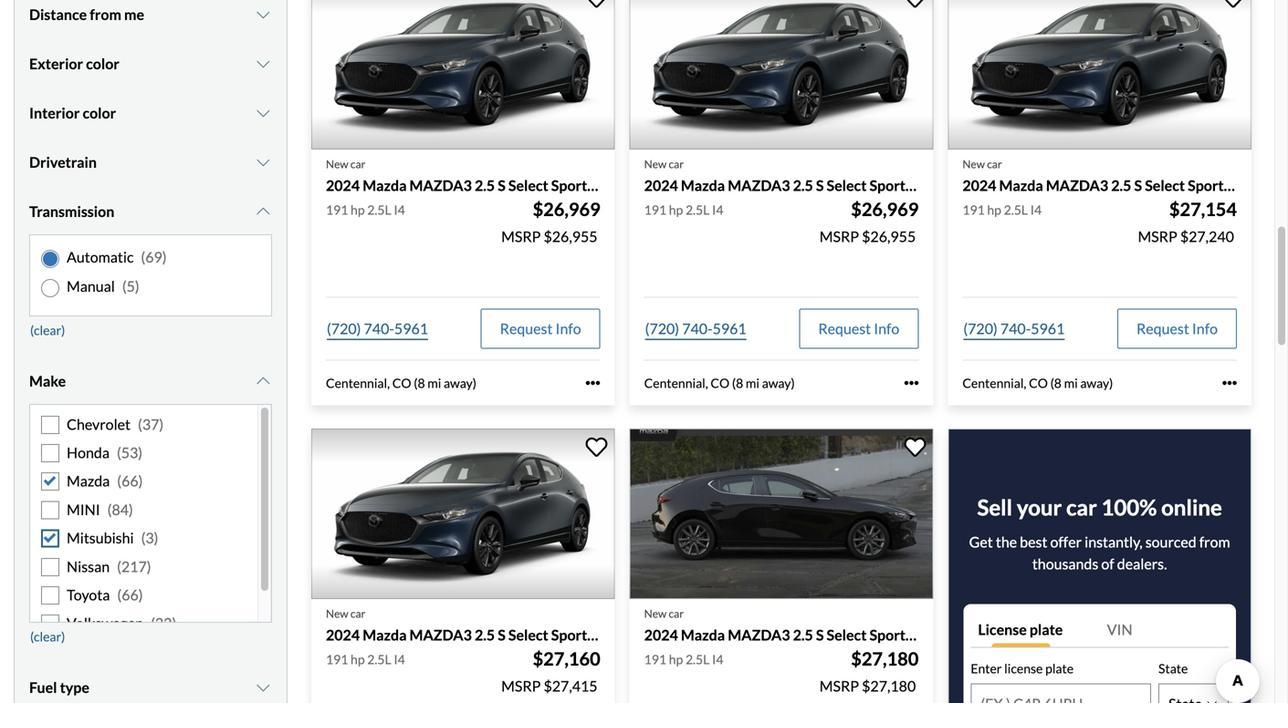 Task type: locate. For each thing, give the bounding box(es) containing it.
away) for ellipsis h icon for $26,969's (720) 740-5961 button
[[444, 376, 477, 391]]

0 horizontal spatial away)
[[444, 376, 477, 391]]

interior color button
[[29, 90, 272, 136]]

request info
[[500, 320, 581, 338], [818, 320, 900, 338], [1137, 320, 1218, 338]]

1 horizontal spatial 740-
[[682, 320, 713, 338]]

centennial,
[[326, 376, 390, 391], [644, 376, 708, 391], [963, 376, 1026, 391]]

chevron down image inside distance from me dropdown button
[[254, 7, 272, 22]]

0 horizontal spatial info
[[556, 320, 581, 338]]

(clear)
[[30, 323, 65, 338], [30, 629, 65, 645]]

centennial, for (720) 740-5961 button corresponding to ellipsis h image
[[644, 376, 708, 391]]

1 horizontal spatial away)
[[762, 376, 795, 391]]

hp for (720) 740-5961 button corresponding to ellipsis h image
[[669, 202, 683, 218]]

hatchback
[[590, 177, 661, 195], [908, 177, 979, 195], [590, 627, 661, 645], [908, 627, 979, 645]]

1 (66) from the top
[[117, 473, 143, 490]]

color inside dropdown button
[[83, 104, 116, 122]]

1 ellipsis h image from the left
[[586, 376, 600, 391]]

chevron down image for fuel type
[[254, 681, 272, 695]]

1 vertical spatial color
[[83, 104, 116, 122]]

1 horizontal spatial (8
[[732, 376, 743, 391]]

3 mi from the left
[[1064, 376, 1078, 391]]

from inside get the best offer instantly, sourced from thousands of dealers.
[[1199, 533, 1230, 551]]

from inside dropdown button
[[90, 5, 121, 23]]

3 info from the left
[[1192, 320, 1218, 338]]

1 horizontal spatial request info button
[[799, 309, 919, 349]]

2 info from the left
[[874, 320, 900, 338]]

1 5961 from the left
[[394, 320, 428, 338]]

(69)
[[141, 248, 167, 266]]

from left me
[[90, 5, 121, 23]]

$26,969
[[533, 198, 600, 220], [851, 198, 919, 220]]

1 horizontal spatial platinum quartz metallic 2024 mazda mazda3 2.5 s select sport hatchback fwd hatchback front-wheel drive 6-speed automatic image
[[948, 0, 1252, 150]]

(clear) button up fuel
[[29, 623, 66, 651]]

select for (720) 740-5961 button corresponding to ellipsis h image
[[827, 177, 867, 195]]

nissan
[[67, 558, 110, 576]]

2 horizontal spatial (720) 740-5961
[[963, 320, 1065, 338]]

1 (720) from the left
[[327, 320, 361, 338]]

740- for (720) 740-5961 button associated with ellipsis h icon corresponding to $27,154
[[1000, 320, 1031, 338]]

mazda inside new car 2024 mazda mazda3 2.5 s select sport hatchbac
[[999, 177, 1043, 195]]

1 co from the left
[[392, 376, 411, 391]]

2 horizontal spatial request info
[[1137, 320, 1218, 338]]

mitsubishi
[[67, 530, 134, 547]]

(8 for ellipsis h icon for $26,969's (720) 740-5961 button
[[414, 376, 425, 391]]

1 info from the left
[[556, 320, 581, 338]]

2 horizontal spatial info
[[1192, 320, 1218, 338]]

request
[[500, 320, 553, 338], [818, 320, 871, 338], [1137, 320, 1189, 338]]

1 centennial, co (8 mi away) from the left
[[326, 376, 477, 391]]

1 horizontal spatial ellipsis h image
[[1222, 376, 1237, 391]]

chevron down image for interior color
[[254, 106, 272, 120]]

msrp inside $27,180 msrp $27,180
[[820, 678, 859, 695]]

191 for (720) 740-5961 button associated with ellipsis h icon corresponding to $27,154
[[963, 202, 985, 218]]

2 platinum quartz metallic 2024 mazda mazda3 2.5 s select sport hatchback fwd hatchback front-wheel drive 6-speed automatic image from the left
[[948, 0, 1252, 150]]

mazda3 inside new car 2024 mazda mazda3 2.5 s select sport hatchbac
[[1046, 177, 1108, 195]]

2 away) from the left
[[762, 376, 795, 391]]

2 horizontal spatial (720)
[[963, 320, 998, 338]]

(clear) for honda
[[30, 629, 65, 645]]

chevron down image inside exterior color "dropdown button"
[[254, 56, 272, 71]]

(720) 740-5961 button for ellipsis h icon corresponding to $27,154
[[963, 309, 1066, 349]]

chevron down image inside transmission dropdown button
[[254, 204, 272, 219]]

2 (66) from the top
[[117, 587, 143, 604]]

0 horizontal spatial (8
[[414, 376, 425, 391]]

(53)
[[117, 444, 143, 462]]

i4 for (720) 740-5961 button corresponding to ellipsis h image
[[712, 202, 723, 218]]

0 horizontal spatial mi
[[427, 376, 441, 391]]

0 horizontal spatial (720)
[[327, 320, 361, 338]]

s
[[498, 177, 506, 195], [816, 177, 824, 195], [1134, 177, 1142, 195], [498, 627, 506, 645], [816, 627, 824, 645]]

$27,180
[[851, 648, 919, 670], [862, 678, 916, 695]]

5961
[[394, 320, 428, 338], [713, 320, 747, 338], [1031, 320, 1065, 338]]

1 horizontal spatial (720) 740-5961
[[645, 320, 747, 338]]

chevron down image for exterior color
[[254, 56, 272, 71]]

1 $26,969 msrp $26,955 from the left
[[501, 198, 600, 246]]

(66) down (53)
[[117, 473, 143, 490]]

5961 for (720) 740-5961 button corresponding to ellipsis h image
[[713, 320, 747, 338]]

2.5
[[475, 177, 495, 195], [793, 177, 813, 195], [1111, 177, 1132, 195], [475, 627, 495, 645], [793, 627, 813, 645]]

1 vertical spatial (66)
[[117, 587, 143, 604]]

from down online
[[1199, 533, 1230, 551]]

4 chevron down image from the top
[[254, 681, 272, 695]]

1 horizontal spatial centennial, co (8 mi away)
[[644, 376, 795, 391]]

1 $26,969 from the left
[[533, 198, 600, 220]]

new for (720) 740-5961 button associated with ellipsis h icon corresponding to $27,154
[[963, 158, 985, 171]]

2024
[[326, 177, 360, 195], [644, 177, 678, 195], [963, 177, 996, 195], [326, 627, 360, 645], [644, 627, 678, 645]]

0 horizontal spatial centennial,
[[326, 376, 390, 391]]

1 away) from the left
[[444, 376, 477, 391]]

2 deep crystal blue mica 2024 mazda mazda3 2.5 s select sport hatchback fwd hatchback front-wheel drive 6-speed automatic image from the top
[[311, 429, 615, 600]]

mazda3 for ellipsis h icon for $26,969's (720) 740-5961 button
[[409, 177, 472, 195]]

ellipsis h image for $27,154
[[1222, 376, 1237, 391]]

1 horizontal spatial centennial,
[[644, 376, 708, 391]]

0 horizontal spatial co
[[392, 376, 411, 391]]

1 horizontal spatial request
[[818, 320, 871, 338]]

191 hp 2.5l i4 for ellipsis h icon for $26,969's (720) 740-5961 button
[[326, 202, 405, 218]]

2 horizontal spatial request
[[1137, 320, 1189, 338]]

(8
[[414, 376, 425, 391], [732, 376, 743, 391], [1050, 376, 1062, 391]]

0 horizontal spatial $26,955
[[544, 228, 598, 246]]

co for (720) 740-5961 button associated with ellipsis h icon corresponding to $27,154
[[1029, 376, 1048, 391]]

s inside new car 2024 mazda mazda3 2.5 s select sport hatchbac
[[1134, 177, 1142, 195]]

1 horizontal spatial $26,955
[[862, 228, 916, 246]]

(720) for (720) 740-5961 button associated with ellipsis h icon corresponding to $27,154
[[963, 320, 998, 338]]

sell your car 100% online
[[977, 495, 1222, 521]]

2024 for ellipsis h icon for $26,969's (720) 740-5961 button
[[326, 177, 360, 195]]

2 $26,955 from the left
[[862, 228, 916, 246]]

2.5l
[[367, 202, 391, 218], [686, 202, 710, 218], [1004, 202, 1028, 218], [367, 652, 391, 668], [686, 652, 710, 668]]

plate right license at the right bottom of page
[[1030, 621, 1063, 639]]

away) for (720) 740-5961 button corresponding to ellipsis h image
[[762, 376, 795, 391]]

191 hp 2.5l i4 for (720) 740-5961 button associated with ellipsis h icon corresponding to $27,154
[[963, 202, 1042, 218]]

1 horizontal spatial info
[[874, 320, 900, 338]]

instantly,
[[1085, 533, 1143, 551]]

3 chevron down image from the top
[[254, 374, 272, 389]]

type
[[60, 679, 89, 697]]

0 horizontal spatial request info
[[500, 320, 581, 338]]

mi for (720) 740-5961 button corresponding to ellipsis h image
[[746, 376, 760, 391]]

mi for ellipsis h icon for $26,969's (720) 740-5961 button
[[427, 376, 441, 391]]

fuel type button
[[29, 665, 272, 704]]

select for ellipsis h icon for $26,969's (720) 740-5961 button
[[508, 177, 548, 195]]

Enter license plate field
[[972, 685, 1150, 704]]

0 horizontal spatial ellipsis h image
[[586, 376, 600, 391]]

2 (clear) button from the top
[[29, 623, 66, 651]]

info
[[556, 320, 581, 338], [874, 320, 900, 338], [1192, 320, 1218, 338]]

thousands
[[1032, 555, 1099, 573]]

sport for deep crystal blue mica 2024 mazda mazda3 2.5 s select sport hatchback fwd hatchback front-wheel drive 6-speed automatic image corresponding to $26,969
[[551, 177, 587, 195]]

2 horizontal spatial 5961
[[1031, 320, 1065, 338]]

3 away) from the left
[[1080, 376, 1113, 391]]

best
[[1020, 533, 1048, 551]]

1 vertical spatial chevron down image
[[254, 204, 272, 219]]

3 request info button from the left
[[1117, 309, 1237, 349]]

select inside new car 2024 mazda mazda3 2.5 s select sport hatchbac
[[1145, 177, 1185, 195]]

3 chevron down image from the top
[[254, 155, 272, 170]]

mazda3
[[409, 177, 472, 195], [728, 177, 790, 195], [1046, 177, 1108, 195], [409, 627, 472, 645], [728, 627, 790, 645]]

1 horizontal spatial 5961
[[713, 320, 747, 338]]

info for ellipsis h icon corresponding to $27,154
[[1192, 320, 1218, 338]]

3 740- from the left
[[1000, 320, 1031, 338]]

2 (720) 740-5961 button from the left
[[644, 309, 747, 349]]

2 centennial, co (8 mi away) from the left
[[644, 376, 795, 391]]

(720) 740-5961
[[327, 320, 428, 338], [645, 320, 747, 338], [963, 320, 1065, 338]]

chevron down image inside fuel type dropdown button
[[254, 681, 272, 695]]

1 horizontal spatial $26,969 msrp $26,955
[[820, 198, 919, 246]]

0 horizontal spatial $26,969
[[533, 198, 600, 220]]

1 vertical spatial deep crystal blue mica 2024 mazda mazda3 2.5 s select sport hatchback fwd hatchback front-wheel drive 6-speed automatic image
[[311, 429, 615, 600]]

2 horizontal spatial 740-
[[1000, 320, 1031, 338]]

sport inside new car 2024 mazda mazda3 2.5 s select sport hatchbac
[[1188, 177, 1224, 195]]

0 horizontal spatial 5961
[[394, 320, 428, 338]]

(720)
[[327, 320, 361, 338], [645, 320, 679, 338], [963, 320, 998, 338]]

car inside new car 2024 mazda mazda3 2.5 s select sport hatchbac
[[987, 158, 1002, 171]]

1 centennial, from the left
[[326, 376, 390, 391]]

mazda (66)
[[67, 473, 143, 490]]

191 for (720) 740-5961 button corresponding to ellipsis h image
[[644, 202, 666, 218]]

color
[[86, 55, 119, 72], [83, 104, 116, 122]]

1 740- from the left
[[364, 320, 394, 338]]

centennial, co (8 mi away)
[[326, 376, 477, 391], [644, 376, 795, 391], [963, 376, 1113, 391]]

fwd
[[663, 177, 698, 195], [982, 177, 1016, 195], [663, 627, 698, 645], [982, 627, 1016, 645]]

1 vertical spatial from
[[1199, 533, 1230, 551]]

2 horizontal spatial centennial, co (8 mi away)
[[963, 376, 1113, 391]]

2 horizontal spatial co
[[1029, 376, 1048, 391]]

automatic
[[67, 248, 134, 266]]

(66) for toyota (66)
[[117, 587, 143, 604]]

request for ellipsis h image
[[818, 320, 871, 338]]

1 vertical spatial (clear)
[[30, 629, 65, 645]]

(8 for (720) 740-5961 button associated with ellipsis h icon corresponding to $27,154
[[1050, 376, 1062, 391]]

2 ellipsis h image from the left
[[1222, 376, 1237, 391]]

centennial, co (8 mi away) for (720) 740-5961 button corresponding to ellipsis h image
[[644, 376, 795, 391]]

1 request info from the left
[[500, 320, 581, 338]]

plate up enter license plate field
[[1045, 661, 1074, 677]]

(clear) up make
[[30, 323, 65, 338]]

3 (720) from the left
[[963, 320, 998, 338]]

drivetrain button
[[29, 140, 272, 185]]

2 horizontal spatial (720) 740-5961 button
[[963, 309, 1066, 349]]

enter license plate
[[971, 661, 1074, 677]]

191 hp 2.5l i4 for (720) 740-5961 button corresponding to ellipsis h image
[[644, 202, 723, 218]]

2 chevron down image from the top
[[254, 204, 272, 219]]

2 $26,969 from the left
[[851, 198, 919, 220]]

3 request from the left
[[1137, 320, 1189, 338]]

0 horizontal spatial $26,969 msrp $26,955
[[501, 198, 600, 246]]

(720) for ellipsis h icon for $26,969's (720) 740-5961 button
[[327, 320, 361, 338]]

(66)
[[117, 473, 143, 490], [117, 587, 143, 604]]

(clear) up fuel
[[30, 629, 65, 645]]

mi for (720) 740-5961 button associated with ellipsis h icon corresponding to $27,154
[[1064, 376, 1078, 391]]

740-
[[364, 320, 394, 338], [682, 320, 713, 338], [1000, 320, 1031, 338]]

drivetrain
[[29, 153, 97, 171]]

ellipsis h image
[[904, 376, 919, 391]]

(66) down (217)
[[117, 587, 143, 604]]

2 (8 from the left
[[732, 376, 743, 391]]

1 deep crystal blue mica 2024 mazda mazda3 2.5 s select sport hatchback fwd hatchback front-wheel drive 6-speed automatic image from the top
[[311, 0, 615, 150]]

1 vertical spatial plate
[[1045, 661, 1074, 677]]

(clear) button for honda
[[29, 623, 66, 651]]

co
[[392, 376, 411, 391], [711, 376, 730, 391], [1029, 376, 1048, 391]]

1 (clear) button from the top
[[29, 317, 66, 344]]

(clear) button
[[29, 317, 66, 344], [29, 623, 66, 651]]

$27,415
[[544, 678, 598, 695]]

1 $26,955 from the left
[[544, 228, 598, 246]]

2 centennial, from the left
[[644, 376, 708, 391]]

3 (8 from the left
[[1050, 376, 1062, 391]]

(clear) button up make
[[29, 317, 66, 344]]

0 vertical spatial plate
[[1030, 621, 1063, 639]]

1 chevron down image from the top
[[254, 7, 272, 22]]

honda
[[67, 444, 110, 462]]

mi
[[427, 376, 441, 391], [746, 376, 760, 391], [1064, 376, 1078, 391]]

0 vertical spatial (clear) button
[[29, 317, 66, 344]]

1 mi from the left
[[427, 376, 441, 391]]

2 740- from the left
[[682, 320, 713, 338]]

chevron down image
[[254, 56, 272, 71], [254, 106, 272, 120], [254, 155, 272, 170], [254, 681, 272, 695]]

3 co from the left
[[1029, 376, 1048, 391]]

$26,955
[[544, 228, 598, 246], [862, 228, 916, 246]]

0 horizontal spatial request
[[500, 320, 553, 338]]

2 (720) from the left
[[645, 320, 679, 338]]

new inside new car 2024 mazda mazda3 2.5 s select sport hatchbac
[[963, 158, 985, 171]]

color right interior
[[83, 104, 116, 122]]

ellipsis h image for $26,969
[[586, 376, 600, 391]]

2 request info button from the left
[[799, 309, 919, 349]]

chevron down image for make
[[254, 374, 272, 389]]

dealers.
[[1117, 555, 1167, 573]]

1 (clear) from the top
[[30, 323, 65, 338]]

centennial, co (8 mi away) for ellipsis h icon for $26,969's (720) 740-5961 button
[[326, 376, 477, 391]]

3 5961 from the left
[[1031, 320, 1065, 338]]

from
[[90, 5, 121, 23], [1199, 533, 1230, 551]]

3 centennial, from the left
[[963, 376, 1026, 391]]

2 mi from the left
[[746, 376, 760, 391]]

chevrolet (37)
[[67, 416, 164, 433]]

2 horizontal spatial request info button
[[1117, 309, 1237, 349]]

get the best offer instantly, sourced from thousands of dealers.
[[969, 533, 1230, 573]]

2 horizontal spatial (8
[[1050, 376, 1062, 391]]

0 horizontal spatial 740-
[[364, 320, 394, 338]]

2 horizontal spatial mi
[[1064, 376, 1078, 391]]

$27,160
[[533, 648, 600, 670]]

color right exterior on the left of the page
[[86, 55, 119, 72]]

1 request info button from the left
[[481, 309, 600, 349]]

sourced
[[1145, 533, 1197, 551]]

away)
[[444, 376, 477, 391], [762, 376, 795, 391], [1080, 376, 1113, 391]]

3 (720) 740-5961 button from the left
[[963, 309, 1066, 349]]

2 request from the left
[[818, 320, 871, 338]]

191
[[326, 202, 348, 218], [644, 202, 666, 218], [963, 202, 985, 218], [326, 652, 348, 668], [644, 652, 666, 668]]

1 horizontal spatial (720)
[[645, 320, 679, 338]]

request info button
[[481, 309, 600, 349], [799, 309, 919, 349], [1117, 309, 1237, 349]]

make
[[29, 372, 66, 390]]

0 horizontal spatial (720) 740-5961 button
[[326, 309, 429, 349]]

0 vertical spatial from
[[90, 5, 121, 23]]

2.5 inside new car 2024 mazda mazda3 2.5 s select sport hatchbac
[[1111, 177, 1132, 195]]

me
[[124, 5, 144, 23]]

0 vertical spatial deep crystal blue mica 2024 mazda mazda3 2.5 s select sport hatchback fwd hatchback front-wheel drive 6-speed automatic image
[[311, 0, 615, 150]]

1 (720) 740-5961 button from the left
[[326, 309, 429, 349]]

chevron down image inside the drivetrain 'dropdown button'
[[254, 155, 272, 170]]

transmission button
[[29, 189, 272, 234]]

msrp inside $27,154 msrp $27,240
[[1138, 228, 1177, 246]]

1 (720) 740-5961 from the left
[[327, 320, 428, 338]]

2 request info from the left
[[818, 320, 900, 338]]

1 platinum quartz metallic 2024 mazda mazda3 2.5 s select sport hatchback fwd hatchback front-wheel drive 6-speed automatic image from the left
[[630, 0, 933, 150]]

get
[[969, 533, 993, 551]]

mazda
[[363, 177, 407, 195], [681, 177, 725, 195], [999, 177, 1043, 195], [67, 473, 110, 490], [363, 627, 407, 645], [681, 627, 725, 645]]

0 horizontal spatial from
[[90, 5, 121, 23]]

2024 inside new car 2024 mazda mazda3 2.5 s select sport hatchbac
[[963, 177, 996, 195]]

color for interior color
[[83, 104, 116, 122]]

0 vertical spatial (clear)
[[30, 323, 65, 338]]

2 horizontal spatial centennial,
[[963, 376, 1026, 391]]

toyota (66)
[[67, 587, 143, 604]]

mitsubishi (3)
[[67, 530, 158, 547]]

1 horizontal spatial co
[[711, 376, 730, 391]]

1 chevron down image from the top
[[254, 56, 272, 71]]

request info for request info button associated with ellipsis h icon corresponding to $27,154
[[1137, 320, 1218, 338]]

0 vertical spatial (66)
[[117, 473, 143, 490]]

0 horizontal spatial platinum quartz metallic 2024 mazda mazda3 2.5 s select sport hatchback fwd hatchback front-wheel drive 6-speed automatic image
[[630, 0, 933, 150]]

chevron down image
[[254, 7, 272, 22], [254, 204, 272, 219], [254, 374, 272, 389]]

distance
[[29, 5, 87, 23]]

hp
[[351, 202, 365, 218], [669, 202, 683, 218], [987, 202, 1001, 218], [351, 652, 365, 668], [669, 652, 683, 668]]

chevron down image inside interior color dropdown button
[[254, 106, 272, 120]]

0 vertical spatial chevron down image
[[254, 7, 272, 22]]

3 request info from the left
[[1137, 320, 1218, 338]]

ellipsis h image
[[586, 376, 600, 391], [1222, 376, 1237, 391]]

2 (clear) from the top
[[30, 629, 65, 645]]

license plate tab
[[971, 612, 1100, 648]]

platinum quartz metallic 2024 mazda mazda3 2.5 s select sport hatchback fwd hatchback front-wheel drive 6-speed automatic image
[[630, 0, 933, 150], [948, 0, 1252, 150]]

0 horizontal spatial request info button
[[481, 309, 600, 349]]

1 horizontal spatial request info
[[818, 320, 900, 338]]

1 horizontal spatial $26,969
[[851, 198, 919, 220]]

740- for ellipsis h icon for $26,969's (720) 740-5961 button
[[364, 320, 394, 338]]

chevron down image inside make 'dropdown button'
[[254, 374, 272, 389]]

tab list containing license plate
[[971, 612, 1229, 648]]

2 horizontal spatial away)
[[1080, 376, 1113, 391]]

deep crystal blue mica 2024 mazda mazda3 2.5 s select sport hatchback fwd hatchback front-wheel drive 6-speed automatic image
[[311, 0, 615, 150], [311, 429, 615, 600]]

$26,969 for ellipsis h icon for $26,969
[[533, 198, 600, 220]]

1 horizontal spatial from
[[1199, 533, 1230, 551]]

2 5961 from the left
[[713, 320, 747, 338]]

2 vertical spatial chevron down image
[[254, 374, 272, 389]]

1 (8 from the left
[[414, 376, 425, 391]]

$26,955 for request info button corresponding to ellipsis h image
[[862, 228, 916, 246]]

deep crystal blue mica 2024 mazda mazda3 2.5 s select sport hatchback fwd hatchback front-wheel drive 6-speed automatic image for $26,969
[[311, 0, 615, 150]]

select
[[508, 177, 548, 195], [827, 177, 867, 195], [1145, 177, 1185, 195], [508, 627, 548, 645], [827, 627, 867, 645]]

(8 for (720) 740-5961 button corresponding to ellipsis h image
[[732, 376, 743, 391]]

new for (720) 740-5961 button corresponding to ellipsis h image
[[644, 158, 667, 171]]

0 horizontal spatial (720) 740-5961
[[327, 320, 428, 338]]

tab list
[[971, 612, 1229, 648]]

1 horizontal spatial mi
[[746, 376, 760, 391]]

msrp for request info button associated with ellipsis h icon corresponding to $27,154
[[1138, 228, 1177, 246]]

$26,969 msrp $26,955
[[501, 198, 600, 246], [820, 198, 919, 246]]

191 hp 2.5l i4
[[326, 202, 405, 218], [644, 202, 723, 218], [963, 202, 1042, 218], [326, 652, 405, 668], [644, 652, 723, 668]]

2 co from the left
[[711, 376, 730, 391]]

0 horizontal spatial centennial, co (8 mi away)
[[326, 376, 477, 391]]

1 request from the left
[[500, 320, 553, 338]]

3 centennial, co (8 mi away) from the left
[[963, 376, 1113, 391]]

$26,969 msrp $26,955 for deep crystal blue mica 2024 mazda mazda3 2.5 s select sport hatchback fwd hatchback front-wheel drive 6-speed automatic image corresponding to $26,969
[[501, 198, 600, 246]]

automatic (69)
[[67, 248, 167, 266]]

$26,969 msrp $26,955 for $26,969 platinum quartz metallic 2024 mazda mazda3 2.5 s select sport hatchback fwd hatchback front-wheel drive 6-speed automatic image
[[820, 198, 919, 246]]

1 vertical spatial (clear) button
[[29, 623, 66, 651]]

1 horizontal spatial (720) 740-5961 button
[[644, 309, 747, 349]]

s for (720) 740-5961 button corresponding to ellipsis h image
[[816, 177, 824, 195]]

2 $26,969 msrp $26,955 from the left
[[820, 198, 919, 246]]

0 vertical spatial color
[[86, 55, 119, 72]]

color for exterior color
[[86, 55, 119, 72]]

plate inside 'tab'
[[1030, 621, 1063, 639]]

chevron down image for transmission
[[254, 204, 272, 219]]

2 chevron down image from the top
[[254, 106, 272, 120]]

hp for ellipsis h icon for $26,969's (720) 740-5961 button
[[351, 202, 365, 218]]

color inside "dropdown button"
[[86, 55, 119, 72]]

(clear) for manual
[[30, 323, 65, 338]]



Task type: vqa. For each thing, say whether or not it's contained in the screenshot.
Alloy to the left
no



Task type: describe. For each thing, give the bounding box(es) containing it.
your
[[1017, 495, 1062, 521]]

request info for request info button corresponding to ellipsis h icon for $26,969
[[500, 320, 581, 338]]

co for (720) 740-5961 button corresponding to ellipsis h image
[[711, 376, 730, 391]]

online
[[1161, 495, 1222, 521]]

info for ellipsis h image
[[874, 320, 900, 338]]

(720) for (720) 740-5961 button corresponding to ellipsis h image
[[645, 320, 679, 338]]

191 for ellipsis h icon for $26,969's (720) 740-5961 button
[[326, 202, 348, 218]]

request for ellipsis h icon corresponding to $27,154
[[1137, 320, 1189, 338]]

(720) 740-5961 button for ellipsis h image
[[644, 309, 747, 349]]

of
[[1101, 555, 1114, 573]]

request for ellipsis h icon for $26,969
[[500, 320, 553, 338]]

volkswagen
[[67, 615, 143, 633]]

centennial, co (8 mi away) for (720) 740-5961 button associated with ellipsis h icon corresponding to $27,154
[[963, 376, 1113, 391]]

$26,955 for request info button corresponding to ellipsis h icon for $26,969
[[544, 228, 598, 246]]

hp for (720) 740-5961 button associated with ellipsis h icon corresponding to $27,154
[[987, 202, 1001, 218]]

fuel type
[[29, 679, 89, 697]]

mini
[[67, 501, 100, 519]]

exterior color
[[29, 55, 119, 72]]

mazda3 for (720) 740-5961 button associated with ellipsis h icon corresponding to $27,154
[[1046, 177, 1108, 195]]

away) for (720) 740-5961 button associated with ellipsis h icon corresponding to $27,154
[[1080, 376, 1113, 391]]

interior color
[[29, 104, 116, 122]]

toyota
[[67, 587, 110, 604]]

2.5 for ellipsis h icon for $26,969's (720) 740-5961 button
[[475, 177, 495, 195]]

the
[[996, 533, 1017, 551]]

$27,180 msrp $27,180
[[820, 648, 919, 695]]

(720) 740-5961 button for ellipsis h icon for $26,969
[[326, 309, 429, 349]]

2024 for (720) 740-5961 button associated with ellipsis h icon corresponding to $27,154
[[963, 177, 996, 195]]

request info button for ellipsis h image
[[799, 309, 919, 349]]

mini (84)
[[67, 501, 133, 519]]

license
[[1004, 661, 1043, 677]]

black 2024 mazda mazda3 2.5 s select sport hatchback fwd hatchback front-wheel drive automatic image
[[630, 429, 933, 600]]

honda (53)
[[67, 444, 143, 462]]

2.5l for (720) 740-5961 button associated with ellipsis h icon corresponding to $27,154
[[1004, 202, 1028, 218]]

(66) for mazda (66)
[[117, 473, 143, 490]]

chevron down image for distance from me
[[254, 7, 272, 22]]

chevrolet
[[67, 416, 131, 433]]

license
[[978, 621, 1027, 639]]

$27,240
[[1180, 228, 1234, 246]]

new for ellipsis h icon for $26,969's (720) 740-5961 button
[[326, 158, 348, 171]]

transmission
[[29, 203, 114, 220]]

info for ellipsis h icon for $26,969
[[556, 320, 581, 338]]

platinum quartz metallic 2024 mazda mazda3 2.5 s select sport hatchback fwd hatchback front-wheel drive 6-speed automatic image for $26,969
[[630, 0, 933, 150]]

state
[[1159, 661, 1188, 677]]

(84)
[[107, 501, 133, 519]]

deep crystal blue mica 2024 mazda mazda3 2.5 s select sport hatchback fwd hatchback front-wheel drive 6-speed automatic image for $27,160
[[311, 429, 615, 600]]

msrp for request info button corresponding to ellipsis h image
[[820, 228, 859, 246]]

vin
[[1107, 621, 1133, 639]]

hatchbac
[[1227, 177, 1288, 195]]

$26,969 for ellipsis h image
[[851, 198, 919, 220]]

2.5 for (720) 740-5961 button associated with ellipsis h icon corresponding to $27,154
[[1111, 177, 1132, 195]]

new car 2024 mazda mazda3 2.5 s select sport hatchbac
[[963, 158, 1288, 195]]

msrp inside $27,160 msrp $27,415
[[501, 678, 541, 695]]

(3)
[[141, 530, 158, 547]]

5961 for ellipsis h icon for $26,969's (720) 740-5961 button
[[394, 320, 428, 338]]

s for ellipsis h icon for $26,969's (720) 740-5961 button
[[498, 177, 506, 195]]

make button
[[29, 359, 272, 404]]

740- for (720) 740-5961 button corresponding to ellipsis h image
[[682, 320, 713, 338]]

offer
[[1050, 533, 1082, 551]]

i4 for (720) 740-5961 button associated with ellipsis h icon corresponding to $27,154
[[1030, 202, 1042, 218]]

manual
[[67, 277, 115, 295]]

manual (5)
[[67, 277, 139, 295]]

exterior color button
[[29, 41, 272, 87]]

sport for platinum quartz metallic 2024 mazda mazda3 2.5 s select sport hatchback fwd hatchback front-wheel drive 6-speed automatic image for $27,154
[[1188, 177, 1224, 195]]

sport for $26,969 platinum quartz metallic 2024 mazda mazda3 2.5 s select sport hatchback fwd hatchback front-wheel drive 6-speed automatic image
[[870, 177, 906, 195]]

volkswagen (22)
[[67, 615, 176, 633]]

interior
[[29, 104, 80, 122]]

s for (720) 740-5961 button associated with ellipsis h icon corresponding to $27,154
[[1134, 177, 1142, 195]]

license plate
[[978, 621, 1063, 639]]

(22)
[[151, 615, 176, 633]]

chevron down image for drivetrain
[[254, 155, 272, 170]]

request info for request info button corresponding to ellipsis h image
[[818, 320, 900, 338]]

msrp for request info button corresponding to ellipsis h icon for $26,969
[[501, 228, 541, 246]]

fuel
[[29, 679, 57, 697]]

(217)
[[117, 558, 151, 576]]

centennial, for ellipsis h icon for $26,969's (720) 740-5961 button
[[326, 376, 390, 391]]

(37)
[[138, 416, 164, 433]]

sell
[[977, 495, 1013, 521]]

$27,154 msrp $27,240
[[1138, 198, 1237, 246]]

$27,160 msrp $27,415
[[501, 648, 600, 695]]

vin tab
[[1100, 612, 1229, 648]]

2024 for (720) 740-5961 button corresponding to ellipsis h image
[[644, 177, 678, 195]]

platinum quartz metallic 2024 mazda mazda3 2.5 s select sport hatchback fwd hatchback front-wheel drive 6-speed automatic image for $27,154
[[948, 0, 1252, 150]]

(5)
[[122, 277, 139, 295]]

(clear) button for manual
[[29, 317, 66, 344]]

1 vertical spatial $27,180
[[862, 678, 916, 695]]

select for (720) 740-5961 button associated with ellipsis h icon corresponding to $27,154
[[1145, 177, 1185, 195]]

nissan (217)
[[67, 558, 151, 576]]

request info button for ellipsis h icon corresponding to $27,154
[[1117, 309, 1237, 349]]

$27,154
[[1169, 198, 1237, 220]]

2.5l for (720) 740-5961 button corresponding to ellipsis h image
[[686, 202, 710, 218]]

i4 for ellipsis h icon for $26,969's (720) 740-5961 button
[[394, 202, 405, 218]]

distance from me
[[29, 5, 144, 23]]

100%
[[1101, 495, 1157, 521]]

mazda3 for (720) 740-5961 button corresponding to ellipsis h image
[[728, 177, 790, 195]]

3 (720) 740-5961 from the left
[[963, 320, 1065, 338]]

enter
[[971, 661, 1002, 677]]

distance from me button
[[29, 0, 272, 37]]

2 (720) 740-5961 from the left
[[645, 320, 747, 338]]

co for ellipsis h icon for $26,969's (720) 740-5961 button
[[392, 376, 411, 391]]

2.5 for (720) 740-5961 button corresponding to ellipsis h image
[[793, 177, 813, 195]]

0 vertical spatial $27,180
[[851, 648, 919, 670]]

exterior
[[29, 55, 83, 72]]

5961 for (720) 740-5961 button associated with ellipsis h icon corresponding to $27,154
[[1031, 320, 1065, 338]]

centennial, for (720) 740-5961 button associated with ellipsis h icon corresponding to $27,154
[[963, 376, 1026, 391]]

request info button for ellipsis h icon for $26,969
[[481, 309, 600, 349]]

2.5l for ellipsis h icon for $26,969's (720) 740-5961 button
[[367, 202, 391, 218]]



